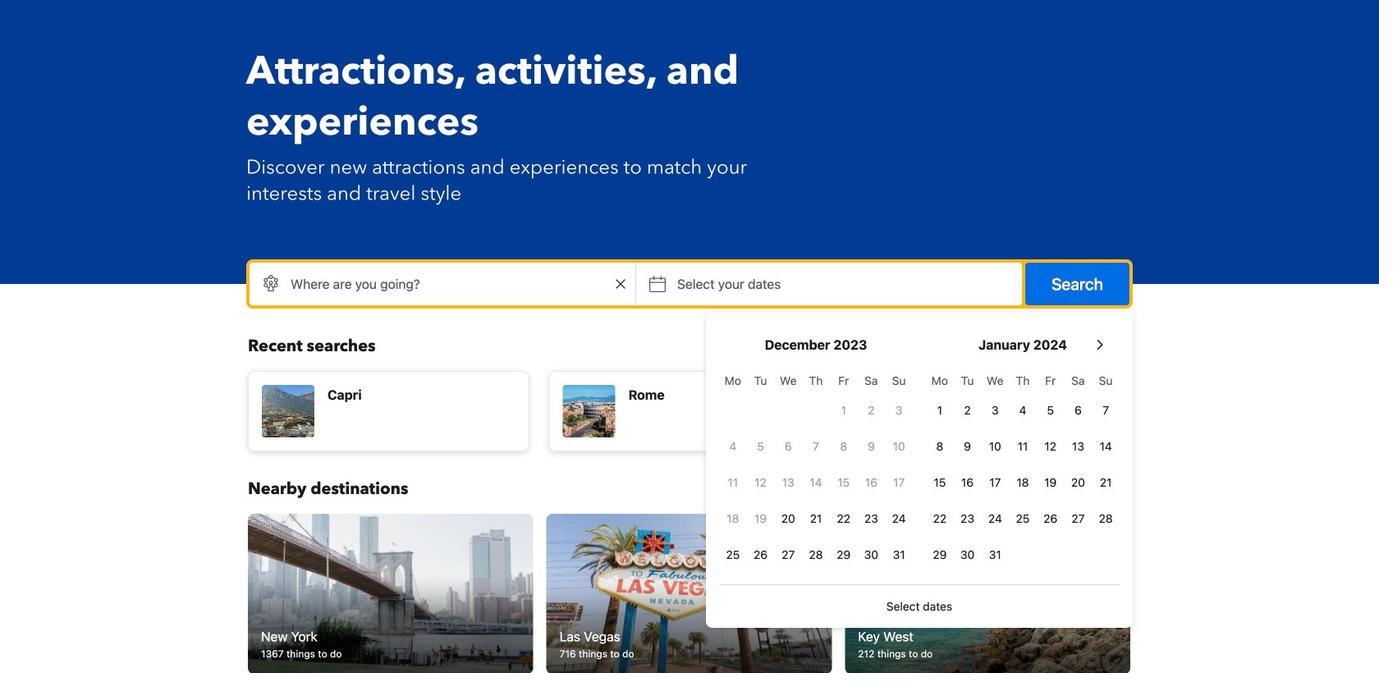 Task type: locate. For each thing, give the bounding box(es) containing it.
3 December 2023 checkbox
[[885, 394, 913, 427]]

9 January 2024 checkbox
[[954, 430, 982, 463]]

14 January 2024 checkbox
[[1092, 430, 1120, 463]]

4 January 2024 checkbox
[[1009, 394, 1037, 427]]

2 January 2024 checkbox
[[954, 394, 982, 427]]

1 grid from the left
[[719, 365, 913, 572]]

0 horizontal spatial grid
[[719, 365, 913, 572]]

22 December 2023 checkbox
[[830, 503, 858, 535]]

new york image
[[248, 514, 533, 673]]

28 January 2024 checkbox
[[1092, 503, 1120, 535]]

17 December 2023 checkbox
[[885, 466, 913, 499]]

8 December 2023 checkbox
[[830, 430, 858, 463]]

grid
[[719, 365, 913, 572], [926, 365, 1120, 572]]

Where are you going? search field
[[250, 263, 636, 305]]

5 December 2023 checkbox
[[747, 430, 775, 463]]

23 December 2023 checkbox
[[858, 503, 885, 535]]

12 December 2023 checkbox
[[747, 466, 775, 499]]

26 December 2023 checkbox
[[747, 539, 775, 572]]

26 January 2024 checkbox
[[1037, 503, 1065, 535]]

7 December 2023 checkbox
[[802, 430, 830, 463]]

29 January 2024 checkbox
[[926, 539, 954, 572]]

24 December 2023 checkbox
[[885, 503, 913, 535]]

21 December 2023 checkbox
[[802, 503, 830, 535]]

11 January 2024 checkbox
[[1009, 430, 1037, 463]]

30 January 2024 checkbox
[[954, 539, 982, 572]]

25 January 2024 checkbox
[[1009, 503, 1037, 535]]

20 January 2024 checkbox
[[1065, 466, 1092, 499]]

13 January 2024 checkbox
[[1065, 430, 1092, 463]]

18 January 2024 checkbox
[[1009, 466, 1037, 499]]

10 December 2023 checkbox
[[885, 430, 913, 463]]

6 December 2023 checkbox
[[775, 430, 802, 463]]

14 December 2023 checkbox
[[802, 466, 830, 499]]

20 December 2023 checkbox
[[775, 503, 802, 535]]

1 horizontal spatial grid
[[926, 365, 1120, 572]]

9 December 2023 checkbox
[[858, 430, 885, 463]]

7 January 2024 checkbox
[[1092, 394, 1120, 427]]

15 January 2024 checkbox
[[926, 466, 954, 499]]

4 December 2023 checkbox
[[719, 430, 747, 463]]

12 January 2024 checkbox
[[1037, 430, 1065, 463]]

29 December 2023 checkbox
[[830, 539, 858, 572]]

1 January 2024 checkbox
[[926, 394, 954, 427]]

19 December 2023 checkbox
[[747, 503, 775, 535]]



Task type: describe. For each thing, give the bounding box(es) containing it.
8 January 2024 checkbox
[[926, 430, 954, 463]]

21 January 2024 checkbox
[[1092, 466, 1120, 499]]

28 December 2023 checkbox
[[802, 539, 830, 572]]

1 December 2023 checkbox
[[830, 394, 858, 427]]

key west image
[[845, 514, 1131, 673]]

18 December 2023 checkbox
[[719, 503, 747, 535]]

24 January 2024 checkbox
[[982, 503, 1009, 535]]

19 January 2024 checkbox
[[1037, 466, 1065, 499]]

2 December 2023 checkbox
[[858, 394, 885, 427]]

6 January 2024 checkbox
[[1065, 394, 1092, 427]]

16 January 2024 checkbox
[[954, 466, 982, 499]]

25 December 2023 checkbox
[[719, 539, 747, 572]]

27 December 2023 checkbox
[[775, 539, 802, 572]]

22 January 2024 checkbox
[[926, 503, 954, 535]]

30 December 2023 checkbox
[[858, 539, 885, 572]]

17 January 2024 checkbox
[[982, 466, 1009, 499]]

2 grid from the left
[[926, 365, 1120, 572]]

31 January 2024 checkbox
[[982, 539, 1009, 572]]

31 December 2023 checkbox
[[885, 539, 913, 572]]

11 December 2023 checkbox
[[719, 466, 747, 499]]

5 January 2024 checkbox
[[1037, 394, 1065, 427]]

10 January 2024 checkbox
[[982, 430, 1009, 463]]

las vegas image
[[547, 514, 832, 673]]

15 December 2023 checkbox
[[830, 466, 858, 499]]

16 December 2023 checkbox
[[858, 466, 885, 499]]

13 December 2023 checkbox
[[775, 466, 802, 499]]

3 January 2024 checkbox
[[982, 394, 1009, 427]]

23 January 2024 checkbox
[[954, 503, 982, 535]]

27 January 2024 checkbox
[[1065, 503, 1092, 535]]



Task type: vqa. For each thing, say whether or not it's contained in the screenshot.
12 December 2023 option
yes



